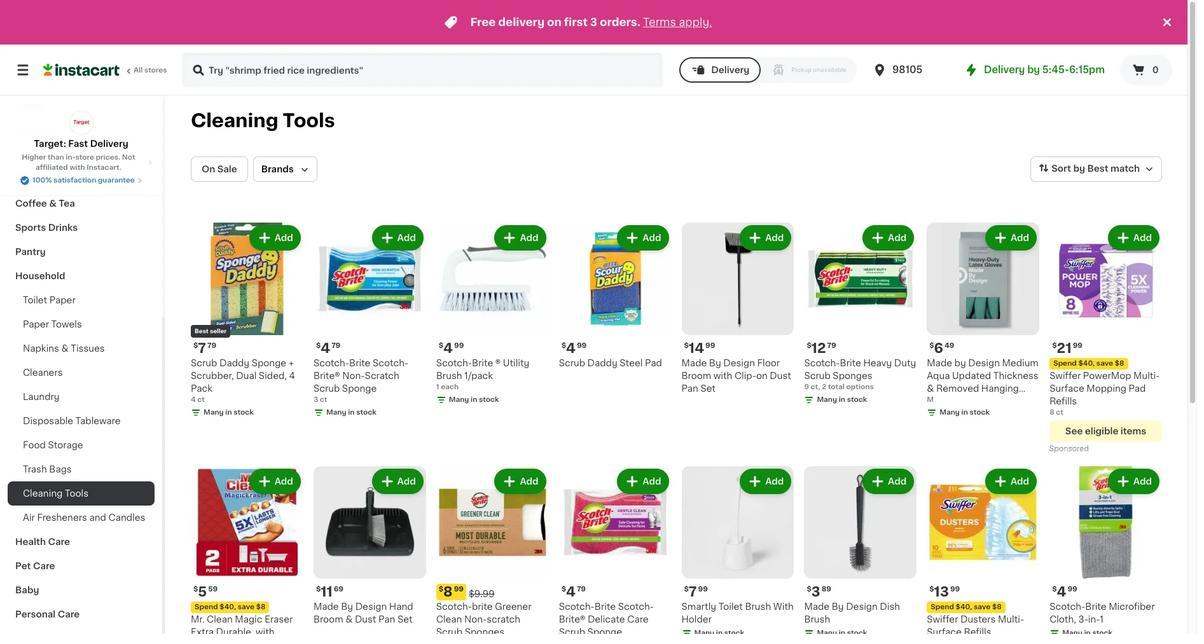Task type: describe. For each thing, give the bounding box(es) containing it.
100% satisfaction guarantee button
[[20, 173, 142, 186]]

scrub daddy sponge + scrubber, dual sided, 4 pack 4 ct
[[191, 359, 295, 403]]

7 for smartly toilet brush with holder
[[689, 585, 697, 599]]

product group containing 12
[[804, 223, 917, 408]]

add button for scrub daddy steel pad
[[619, 226, 668, 249]]

design for 11
[[355, 602, 387, 611]]

mr. clean magic eraser extra durable, wit
[[191, 615, 293, 634]]

brite for $ 4 99
[[472, 359, 493, 368]]

79 for scrub
[[827, 342, 836, 349]]

updated
[[952, 371, 991, 380]]

laundry
[[23, 393, 60, 401]]

by for made
[[955, 359, 966, 368]]

dust inside made by design floor broom with clip-on dust pan set
[[770, 371, 791, 380]]

0
[[1153, 66, 1159, 74]]

made by design floor broom with clip-on dust pan set
[[682, 359, 791, 393]]

& for napkins
[[61, 344, 69, 353]]

many in stock for $ 6 49
[[940, 409, 990, 416]]

refills
[[1050, 397, 1077, 406]]

98105 button
[[872, 52, 949, 88]]

add button for scotch-brite microfiber cloth, 3-in-1
[[1109, 470, 1159, 493]]

care for personal care
[[58, 610, 80, 619]]

99 up scrub daddy steel pad
[[577, 342, 587, 349]]

add for mr. clean magic eraser extra durable, wit
[[275, 477, 293, 486]]

$ 21 99
[[1052, 342, 1083, 355]]

orders.
[[600, 17, 641, 27]]

$ up cloth,
[[1052, 586, 1057, 593]]

add for scotch-brite greener clean non-scratch scrub sponges
[[520, 477, 539, 486]]

5
[[198, 585, 207, 599]]

sponge for scotch-brite scotch- brite® delicate care scrub sponge
[[588, 628, 622, 634]]

napkins
[[23, 344, 59, 353]]

food storage
[[23, 441, 83, 450]]

brite® for non-
[[314, 371, 340, 380]]

3 inside scotch-brite scotch- brite® non-scratch scrub sponge 3 ct
[[314, 396, 318, 403]]

$ inside $ 8 99 $9.99 scotch-brite greener clean non-scratch scrub sponges
[[439, 586, 443, 593]]

$ inside $ 21 99
[[1052, 342, 1057, 349]]

$ 11 69
[[316, 585, 343, 599]]

scrub inside $ 8 99 $9.99 scotch-brite greener clean non-scratch scrub sponges
[[436, 628, 463, 634]]

scotch-brite heavy duty scrub sponges 9 ct, 2 total options
[[804, 359, 916, 391]]

add for scotch-brite ® utility brush 1/pack
[[520, 233, 539, 242]]

multi- for swiffer powermop multi- surface mopping pad refills 8 ct
[[1134, 371, 1160, 380]]

health care
[[15, 538, 70, 546]]

napkins & tissues
[[23, 344, 105, 353]]

4 for scotch-brite scotch- brite® delicate care scrub sponge
[[566, 585, 576, 599]]

delivery by 5:45-6:15pm link
[[964, 62, 1105, 78]]

0 horizontal spatial toilet
[[23, 296, 47, 305]]

in for $ 6 49
[[962, 409, 968, 416]]

daddy for steel
[[588, 359, 618, 368]]

affiliated
[[36, 164, 68, 171]]

match
[[1111, 164, 1140, 173]]

removed
[[937, 384, 979, 393]]

items
[[1121, 427, 1147, 436]]

in for $ 12 79
[[839, 396, 845, 403]]

$ 5 59
[[193, 585, 218, 599]]

brite for $ 4 79
[[349, 359, 371, 368]]

duty inside "made by design medium aqua updated thickness & removed hanging loop reusable heavy duty latex gloves"
[[927, 410, 949, 419]]

stock for $ 4 99
[[479, 396, 499, 403]]

terms
[[643, 17, 676, 27]]

save for 13
[[974, 604, 991, 611]]

dual
[[236, 371, 257, 380]]

delivery button
[[680, 57, 761, 83]]

bakery link
[[8, 95, 155, 119]]

add for scotch-brite scotch- brite® non-scratch scrub sponge
[[397, 233, 416, 242]]

add button for swiffer dusters multi- surface refills
[[987, 470, 1036, 493]]

$40, for 5
[[220, 604, 236, 611]]

& for coffee
[[49, 199, 57, 208]]

best for best match
[[1088, 164, 1109, 173]]

cleaners link
[[8, 361, 155, 385]]

69
[[334, 586, 343, 593]]

79 up scotch-brite scotch- brite® delicate care scrub sponge
[[577, 586, 586, 593]]

scotch- inside $ 8 99 $9.99 scotch-brite greener clean non-scratch scrub sponges
[[436, 602, 472, 611]]

free delivery on first 3 orders. terms apply.
[[470, 17, 712, 27]]

add button for scrub daddy sponge + scrubber, dual sided, 4 pack
[[250, 226, 300, 249]]

79 for scrubber,
[[207, 342, 216, 349]]

99 inside $ 8 99 $9.99 scotch-brite greener clean non-scratch scrub sponges
[[454, 586, 464, 593]]

sided,
[[259, 371, 287, 380]]

+
[[289, 359, 294, 368]]

free
[[470, 17, 496, 27]]

food
[[23, 441, 46, 450]]

99 inside $ 21 99
[[1073, 342, 1083, 349]]

sponge inside scrub daddy sponge + scrubber, dual sided, 4 pack 4 ct
[[252, 359, 286, 368]]

stock for $ 7 79
[[234, 409, 254, 416]]

paper towels
[[23, 320, 82, 329]]

spend for 21
[[1054, 360, 1077, 367]]

$ 4 79 for scotch-brite scotch- brite® non-scratch scrub sponge
[[316, 342, 341, 355]]

$ up scrub daddy steel pad
[[562, 342, 566, 349]]

4 for scotch-brite microfiber cloth, 3-in-1
[[1057, 585, 1067, 599]]

trash
[[23, 465, 47, 474]]

2 horizontal spatial 3
[[812, 585, 820, 599]]

see
[[1066, 427, 1083, 436]]

1 vertical spatial cleaning
[[23, 489, 63, 498]]

add for scotch-brite scotch- brite® delicate care scrub sponge
[[643, 477, 661, 486]]

instacart.
[[87, 164, 121, 171]]

delivery by 5:45-6:15pm
[[984, 65, 1105, 74]]

99 inside the $ 14 99
[[706, 342, 715, 349]]

in for $ 7 79
[[225, 409, 232, 416]]

product group containing 8
[[436, 466, 549, 634]]

swiffer dusters multi- surface refills
[[927, 615, 1024, 634]]

99 up cloth,
[[1068, 586, 1078, 593]]

stores
[[144, 67, 167, 74]]

guarantee
[[98, 177, 135, 184]]

by for delivery
[[1028, 65, 1040, 74]]

disposable tableware link
[[8, 409, 155, 433]]

0 horizontal spatial delivery
[[90, 139, 128, 148]]

swiffer powermop multi- surface mopping pad refills 8 ct
[[1050, 371, 1160, 416]]

$ 4 99 for scrub daddy steel pad
[[562, 342, 587, 355]]

5:45-
[[1043, 65, 1069, 74]]

cheese link
[[8, 119, 155, 143]]

soda & water link
[[8, 167, 155, 191]]

$8 for 21
[[1115, 360, 1125, 367]]

multi- for swiffer dusters multi- surface refills
[[998, 615, 1024, 624]]

brush inside smartly toilet brush with holder
[[745, 602, 771, 611]]

brite
[[472, 602, 493, 611]]

scrub inside scotch-brite scotch- brite® delicate care scrub sponge
[[559, 628, 585, 634]]

ct inside scrub daddy sponge + scrubber, dual sided, 4 pack 4 ct
[[197, 396, 205, 403]]

stock for $ 12 79
[[847, 396, 867, 403]]

many in stock for $ 12 79
[[817, 396, 867, 403]]

0 horizontal spatial cleaning tools
[[23, 489, 88, 498]]

0 vertical spatial cleaning tools
[[191, 111, 335, 130]]

$40, for 13
[[956, 604, 972, 611]]

mopping
[[1087, 384, 1127, 393]]

$ up scotch-brite scotch- brite® delicate care scrub sponge
[[562, 586, 566, 593]]

many for $ 12 79
[[817, 396, 837, 403]]

target: fast delivery
[[34, 139, 128, 148]]

save for 21
[[1097, 360, 1113, 367]]

scotch-brite microfiber cloth, 3-in-1
[[1050, 602, 1155, 624]]

bakery
[[15, 102, 47, 111]]

soda
[[15, 175, 39, 184]]

99 inside $ 7 99
[[698, 586, 708, 593]]

add for swiffer dusters multi- surface refills
[[1011, 477, 1029, 486]]

0 vertical spatial pad
[[645, 359, 662, 368]]

& for soda
[[41, 175, 48, 184]]

99 up scotch-brite ® utility brush 1/pack 1 each
[[454, 342, 464, 349]]

swiffer for swiffer powermop multi- surface mopping pad refills 8 ct
[[1050, 371, 1081, 380]]

thickness
[[994, 371, 1039, 380]]

4 for scrub daddy steel pad
[[566, 342, 576, 355]]

®
[[495, 359, 501, 368]]

add for made by design dish brush
[[888, 477, 907, 486]]

see eligible items button
[[1050, 420, 1162, 442]]

smartly
[[682, 602, 716, 611]]

personal care
[[15, 610, 80, 619]]

coffee & tea
[[15, 199, 75, 208]]

medium
[[1002, 359, 1039, 368]]

many for $ 7 79
[[204, 409, 224, 416]]

eligible
[[1085, 427, 1119, 436]]

satisfaction
[[54, 177, 96, 184]]

$ inside $ 11 69
[[316, 586, 321, 593]]

durable,
[[216, 628, 253, 634]]

fresheners
[[37, 513, 87, 522]]

& inside made by design hand broom & dust pan set
[[346, 615, 353, 624]]

98105
[[893, 65, 923, 74]]

0 vertical spatial paper
[[49, 296, 75, 305]]

broom for 11
[[314, 615, 343, 624]]

$ inside $ 5 59
[[193, 586, 198, 593]]

sports drinks
[[15, 223, 78, 232]]

$ 7 79
[[193, 342, 216, 355]]

$ 4 99 for scotch-brite microfiber cloth, 3-in-1
[[1052, 585, 1078, 599]]

juice link
[[8, 143, 155, 167]]

microfiber
[[1109, 602, 1155, 611]]

$ 7 99
[[684, 585, 708, 599]]

4 down pack
[[191, 396, 196, 403]]

$ 4 99 for scotch-brite ® utility brush 1/pack
[[439, 342, 464, 355]]

pan inside made by design hand broom & dust pan set
[[379, 615, 395, 624]]

terms apply. link
[[643, 17, 712, 27]]

health care link
[[8, 530, 155, 554]]

by for 3
[[832, 602, 844, 611]]

$ inside $ 7 99
[[684, 586, 689, 593]]

seller
[[210, 328, 227, 334]]

heavy inside "made by design medium aqua updated thickness & removed hanging loop reusable heavy duty latex gloves"
[[996, 397, 1025, 406]]

daddy for sponge
[[219, 359, 249, 368]]

11
[[321, 585, 333, 599]]

swiffer for swiffer dusters multi- surface refills
[[927, 615, 958, 624]]

toilet paper link
[[8, 288, 155, 312]]

clip-
[[735, 371, 756, 380]]

by for sort
[[1074, 164, 1085, 173]]

candles
[[108, 513, 145, 522]]

surface for dusters
[[927, 628, 962, 634]]

add for scrub daddy steel pad
[[643, 233, 661, 242]]

79 for non-
[[332, 342, 341, 349]]

utility
[[503, 359, 530, 368]]

powermop
[[1083, 371, 1132, 380]]

add button for smartly toilet brush with holder
[[741, 470, 790, 493]]

spend for 5
[[195, 604, 218, 611]]

add for made by design medium aqua updated thickness & removed hanging loop reusable heavy duty latex gloves
[[1011, 233, 1029, 242]]

add button for scotch-brite scotch- brite® delicate care scrub sponge
[[619, 470, 668, 493]]

each
[[441, 384, 459, 391]]



Task type: vqa. For each thing, say whether or not it's contained in the screenshot.
1 related to Brush
yes



Task type: locate. For each thing, give the bounding box(es) containing it.
cleaning tools
[[191, 111, 335, 130], [23, 489, 88, 498]]

2 horizontal spatial by
[[1074, 164, 1085, 173]]

scrub daddy steel pad
[[559, 359, 662, 368]]

baby
[[15, 586, 39, 595]]

in down total
[[839, 396, 845, 403]]

brite inside scotch-brite scotch- brite® non-scratch scrub sponge 3 ct
[[349, 359, 371, 368]]

care right the delicate
[[627, 615, 649, 624]]

baby link
[[8, 578, 155, 602]]

$ up each
[[439, 342, 443, 349]]

$ 14 99
[[684, 342, 715, 355]]

spend for 13
[[931, 604, 954, 611]]

1 vertical spatial with
[[714, 371, 733, 380]]

$40, for 21
[[1079, 360, 1095, 367]]

laundry link
[[8, 385, 155, 409]]

made for 6
[[927, 359, 952, 368]]

cheese
[[15, 127, 51, 136]]

1 horizontal spatial heavy
[[996, 397, 1025, 406]]

brush inside made by design dish brush
[[804, 615, 830, 624]]

0 horizontal spatial 7
[[198, 342, 206, 355]]

$ up scotch-brite scotch- brite® non-scratch scrub sponge 3 ct on the bottom of page
[[316, 342, 321, 349]]

2 vertical spatial sponge
[[588, 628, 622, 634]]

by inside "made by design medium aqua updated thickness & removed hanging loop reusable heavy duty latex gloves"
[[955, 359, 966, 368]]

0 vertical spatial cleaning
[[191, 111, 278, 130]]

by inside made by design dish brush
[[832, 602, 844, 611]]

0 horizontal spatial on
[[547, 17, 562, 27]]

1 for brush
[[436, 384, 439, 391]]

$ 4 99 up scrub daddy steel pad
[[562, 342, 587, 355]]

surface down dusters
[[927, 628, 962, 634]]

pad
[[645, 359, 662, 368], [1129, 384, 1146, 393]]

in for $ 4 79
[[348, 409, 355, 416]]

made inside made by design hand broom & dust pan set
[[314, 602, 339, 611]]

target: fast delivery link
[[34, 111, 128, 150]]

scrub inside "scotch-brite heavy duty scrub sponges 9 ct, 2 total options"
[[804, 371, 831, 380]]

$ up the refills
[[1052, 342, 1057, 349]]

0 horizontal spatial non-
[[342, 371, 365, 380]]

sponsored badge image
[[1050, 446, 1088, 453]]

0 horizontal spatial by
[[955, 359, 966, 368]]

2 horizontal spatial spend
[[1054, 360, 1077, 367]]

sponge inside scotch-brite scotch- brite® delicate care scrub sponge
[[588, 628, 622, 634]]

Best match Sort by field
[[1031, 157, 1162, 182]]

product group containing 14
[[682, 223, 794, 395]]

non-
[[342, 371, 365, 380], [464, 615, 487, 624]]

$ up swiffer dusters multi- surface refills
[[930, 586, 934, 593]]

design for 14
[[724, 359, 755, 368]]

1 vertical spatial $ 4 79
[[562, 585, 586, 599]]

1 horizontal spatial delivery
[[711, 66, 750, 74]]

care inside scotch-brite scotch- brite® delicate care scrub sponge
[[627, 615, 649, 624]]

1 horizontal spatial 3
[[590, 17, 597, 27]]

bags
[[49, 465, 72, 474]]

scrub inside scrub daddy sponge + scrubber, dual sided, 4 pack 4 ct
[[191, 359, 217, 368]]

sponge for scotch-brite scotch- brite® non-scratch scrub sponge 3 ct
[[342, 384, 377, 393]]

1 vertical spatial pan
[[379, 615, 395, 624]]

made for 11
[[314, 602, 339, 611]]

99 inside $ 13 99
[[950, 586, 960, 593]]

by inside made by design hand broom & dust pan set
[[341, 602, 353, 611]]

total
[[828, 384, 845, 391]]

delivery up prices. at the left top of the page
[[90, 139, 128, 148]]

water
[[50, 175, 78, 184]]

4
[[321, 342, 330, 355], [443, 342, 453, 355], [566, 342, 576, 355], [289, 371, 295, 380], [191, 396, 196, 403], [566, 585, 576, 599], [1057, 585, 1067, 599]]

design inside made by design dish brush
[[846, 602, 878, 611]]

clean inside mr. clean magic eraser extra durable, wit
[[207, 615, 233, 624]]

3-
[[1079, 615, 1088, 624]]

0 vertical spatial brush
[[436, 371, 462, 380]]

& inside "made by design medium aqua updated thickness & removed hanging loop reusable heavy duty latex gloves"
[[927, 384, 934, 393]]

1 for 3-
[[1100, 615, 1104, 624]]

with inside made by design floor broom with clip-on dust pan set
[[714, 371, 733, 380]]

made by design dish brush
[[804, 602, 900, 624]]

on left first
[[547, 17, 562, 27]]

$ inside the $ 14 99
[[684, 342, 689, 349]]

$ 4 99 up cloth,
[[1052, 585, 1078, 599]]

pack
[[191, 384, 212, 393]]

dust
[[770, 371, 791, 380], [355, 615, 376, 624]]

design left hand
[[355, 602, 387, 611]]

scrub inside scotch-brite scotch- brite® non-scratch scrub sponge 3 ct
[[314, 384, 340, 393]]

sponge inside scotch-brite scotch- brite® non-scratch scrub sponge 3 ct
[[342, 384, 377, 393]]

add for scotch-brite microfiber cloth, 3-in-1
[[1134, 477, 1152, 486]]

4 up cloth,
[[1057, 585, 1067, 599]]

broom down $ 11 69
[[314, 615, 343, 624]]

4 down +
[[289, 371, 295, 380]]

tableware
[[76, 417, 121, 426]]

sponge down scratch
[[342, 384, 377, 393]]

clean inside $ 8 99 $9.99 scotch-brite greener clean non-scratch scrub sponges
[[436, 615, 462, 624]]

$8
[[1115, 360, 1125, 367], [256, 604, 266, 611], [992, 604, 1002, 611]]

by down the $ 14 99
[[709, 359, 721, 368]]

brite inside scotch-brite microfiber cloth, 3-in-1
[[1086, 602, 1107, 611]]

made inside "made by design medium aqua updated thickness & removed hanging loop reusable heavy duty latex gloves"
[[927, 359, 952, 368]]

79 inside '$ 7 79'
[[207, 342, 216, 349]]

0 vertical spatial 3
[[590, 17, 597, 27]]

multi- inside the 'swiffer powermop multi- surface mopping pad refills 8 ct'
[[1134, 371, 1160, 380]]

magic
[[235, 615, 262, 624]]

made for 3
[[804, 602, 830, 611]]

add button for scotch-brite scotch- brite® non-scratch scrub sponge
[[373, 226, 422, 249]]

79 inside $ 12 79
[[827, 342, 836, 349]]

in- right cloth,
[[1088, 615, 1100, 624]]

cleaners
[[23, 368, 63, 377]]

1 vertical spatial non-
[[464, 615, 487, 624]]

1 vertical spatial 1
[[1100, 615, 1104, 624]]

spend $40, save $8 for 13
[[931, 604, 1002, 611]]

heavy down hanging
[[996, 397, 1025, 406]]

$8 up dusters
[[992, 604, 1002, 611]]

all stores link
[[43, 52, 168, 88]]

1 horizontal spatial duty
[[927, 410, 949, 419]]

design up the clip-
[[724, 359, 755, 368]]

broom inside made by design floor broom with clip-on dust pan set
[[682, 371, 711, 380]]

2 horizontal spatial sponge
[[588, 628, 622, 634]]

$8 for 13
[[992, 604, 1002, 611]]

99 right 14
[[706, 342, 715, 349]]

0 horizontal spatial pan
[[379, 615, 395, 624]]

scratch
[[365, 371, 399, 380]]

many for $ 6 49
[[940, 409, 960, 416]]

pan inside made by design floor broom with clip-on dust pan set
[[682, 384, 698, 393]]

brite inside scotch-brite scotch- brite® delicate care scrub sponge
[[595, 602, 616, 611]]

1 horizontal spatial in-
[[1088, 615, 1100, 624]]

0 vertical spatial broom
[[682, 371, 711, 380]]

made down 11
[[314, 602, 339, 611]]

add button for scotch-brite greener clean non-scratch scrub sponges
[[496, 470, 545, 493]]

stock down reusable
[[970, 409, 990, 416]]

1 horizontal spatial cleaning tools
[[191, 111, 335, 130]]

cleaning down trash bags at the bottom of page
[[23, 489, 63, 498]]

on sale
[[202, 165, 237, 174]]

0 horizontal spatial with
[[70, 164, 85, 171]]

higher than in-store prices. not affiliated with instacart.
[[22, 154, 135, 171]]

$ inside $ 12 79
[[807, 342, 812, 349]]

spend down 21
[[1054, 360, 1077, 367]]

care for health care
[[48, 538, 70, 546]]

$ down the best seller
[[193, 342, 198, 349]]

0 horizontal spatial sponges
[[465, 628, 505, 634]]

by up updated
[[955, 359, 966, 368]]

stock for $ 4 79
[[356, 409, 376, 416]]

many in stock for $ 4 79
[[326, 409, 376, 416]]

99 left $9.99
[[454, 586, 464, 593]]

99 right 21
[[1073, 342, 1083, 349]]

on
[[547, 17, 562, 27], [756, 371, 768, 380]]

toilet inside smartly toilet brush with holder
[[719, 602, 743, 611]]

scotch- inside "scotch-brite heavy duty scrub sponges 9 ct, 2 total options"
[[804, 359, 840, 368]]

1 vertical spatial surface
[[927, 628, 962, 634]]

79 right 12
[[827, 342, 836, 349]]

delivery left 5:45-
[[984, 65, 1025, 74]]

surface up the refills
[[1050, 384, 1085, 393]]

brite® inside scotch-brite scotch- brite® non-scratch scrub sponge 3 ct
[[314, 371, 340, 380]]

household
[[15, 272, 65, 281]]

sort by
[[1052, 164, 1085, 173]]

best left seller
[[195, 328, 209, 334]]

2 horizontal spatial $40,
[[1079, 360, 1095, 367]]

paper inside "link"
[[23, 320, 49, 329]]

service type group
[[680, 57, 857, 83]]

sale
[[217, 165, 237, 174]]

1 horizontal spatial surface
[[1050, 384, 1085, 393]]

save up powermop
[[1097, 360, 1113, 367]]

$ up smartly
[[684, 586, 689, 593]]

1 horizontal spatial cleaning
[[191, 111, 278, 130]]

product group containing 6
[[927, 223, 1040, 420]]

0 vertical spatial best
[[1088, 164, 1109, 173]]

$ left 49
[[930, 342, 934, 349]]

design left dish
[[846, 602, 878, 611]]

$8 for 5
[[256, 604, 266, 611]]

brite® inside scotch-brite scotch- brite® delicate care scrub sponge
[[559, 615, 586, 624]]

2
[[822, 384, 827, 391]]

duty inside "scotch-brite heavy duty scrub sponges 9 ct, 2 total options"
[[894, 359, 916, 368]]

0 vertical spatial swiffer
[[1050, 371, 1081, 380]]

1 horizontal spatial brite®
[[559, 615, 586, 624]]

4 for scotch-brite ® utility brush 1/pack
[[443, 342, 453, 355]]

toilet down household
[[23, 296, 47, 305]]

non- inside scotch-brite scotch- brite® non-scratch scrub sponge 3 ct
[[342, 371, 365, 380]]

tissues
[[71, 344, 105, 353]]

cleaning up the "sale"
[[191, 111, 278, 130]]

1 vertical spatial on
[[756, 371, 768, 380]]

swiffer inside the 'swiffer powermop multi- surface mopping pad refills 8 ct'
[[1050, 371, 1081, 380]]

set inside made by design floor broom with clip-on dust pan set
[[701, 384, 716, 393]]

dust inside made by design hand broom & dust pan set
[[355, 615, 376, 624]]

Search field
[[183, 53, 662, 87]]

4 up each
[[443, 342, 453, 355]]

best inside best match sort by field
[[1088, 164, 1109, 173]]

all stores
[[134, 67, 167, 74]]

non- inside $ 8 99 $9.99 scotch-brite greener clean non-scratch scrub sponges
[[464, 615, 487, 624]]

ct inside the 'swiffer powermop multi- surface mopping pad refills 8 ct'
[[1056, 409, 1064, 416]]

0 horizontal spatial dust
[[355, 615, 376, 624]]

made for 14
[[682, 359, 707, 368]]

add button for mr. clean magic eraser extra durable, wit
[[250, 470, 300, 493]]

broom for 14
[[682, 371, 711, 380]]

design for 3
[[846, 602, 878, 611]]

surface
[[1050, 384, 1085, 393], [927, 628, 962, 634]]

many in stock for $ 4 99
[[449, 396, 499, 403]]

4 for scotch-brite scotch- brite® non-scratch scrub sponge
[[321, 342, 330, 355]]

hanging
[[982, 384, 1019, 393]]

gloves
[[978, 410, 1009, 419]]

care for pet care
[[33, 562, 55, 571]]

0 horizontal spatial save
[[238, 604, 254, 611]]

$ inside "$ 6 49"
[[930, 342, 934, 349]]

brite® right sided,
[[314, 371, 340, 380]]

1 horizontal spatial on
[[756, 371, 768, 380]]

pet care
[[15, 562, 55, 571]]

many in stock down reusable
[[940, 409, 990, 416]]

brite up 3-
[[1086, 602, 1107, 611]]

product group containing 5
[[191, 466, 303, 634]]

swiffer
[[1050, 371, 1081, 380], [927, 615, 958, 624]]

instacart logo image
[[43, 62, 120, 78]]

spend $40, save $8 for 21
[[1054, 360, 1125, 367]]

napkins & tissues link
[[8, 337, 155, 361]]

1 vertical spatial in-
[[1088, 615, 1100, 624]]

0 vertical spatial toilet
[[23, 296, 47, 305]]

0 vertical spatial brite®
[[314, 371, 340, 380]]

0 horizontal spatial tools
[[65, 489, 88, 498]]

$ up "9"
[[807, 342, 812, 349]]

target: fast delivery logo image
[[69, 111, 93, 135]]

2 horizontal spatial brush
[[804, 615, 830, 624]]

$40, up dusters
[[956, 604, 972, 611]]

$8.99 original price: $9.99 element
[[436, 584, 549, 600]]

1 horizontal spatial $40,
[[956, 604, 972, 611]]

2 vertical spatial brush
[[804, 615, 830, 624]]

best match
[[1088, 164, 1140, 173]]

made by design medium aqua updated thickness & removed hanging loop reusable heavy duty latex gloves
[[927, 359, 1039, 419]]

in down reusable
[[962, 409, 968, 416]]

clean up durable,
[[207, 615, 233, 624]]

1 right 3-
[[1100, 615, 1104, 624]]

brush for scotch-
[[436, 371, 462, 380]]

swiffer down 13 on the right of the page
[[927, 615, 958, 624]]

$ inside '$ 7 79'
[[193, 342, 198, 349]]

stock down scotch-brite scotch- brite® non-scratch scrub sponge 3 ct on the bottom of page
[[356, 409, 376, 416]]

by inside made by design floor broom with clip-on dust pan set
[[709, 359, 721, 368]]

0 horizontal spatial brush
[[436, 371, 462, 380]]

ct inside scotch-brite scotch- brite® non-scratch scrub sponge 3 ct
[[320, 396, 327, 403]]

many in stock down 1/pack
[[449, 396, 499, 403]]

brite up scratch
[[349, 359, 371, 368]]

8 inside the 'swiffer powermop multi- surface mopping pad refills 8 ct'
[[1050, 409, 1055, 416]]

0 horizontal spatial brite®
[[314, 371, 340, 380]]

in for $ 4 99
[[471, 396, 477, 403]]

care down 'fresheners' at the bottom left
[[48, 538, 70, 546]]

1 horizontal spatial tools
[[283, 111, 335, 130]]

delicate
[[588, 615, 625, 624]]

1 horizontal spatial dust
[[770, 371, 791, 380]]

0 vertical spatial in-
[[66, 154, 75, 161]]

2 daddy from the left
[[588, 359, 618, 368]]

1 horizontal spatial 1
[[1100, 615, 1104, 624]]

$ 4 79 up scotch-brite scotch- brite® delicate care scrub sponge
[[562, 585, 586, 599]]

8 inside $ 8 99 $9.99 scotch-brite greener clean non-scratch scrub sponges
[[443, 585, 453, 599]]

add button for scotch-brite heavy duty scrub sponges
[[864, 226, 913, 249]]

many down scotch-brite scotch- brite® non-scratch scrub sponge 3 ct on the bottom of page
[[326, 409, 346, 416]]

$ 8 99 $9.99 scotch-brite greener clean non-scratch scrub sponges
[[436, 585, 531, 634]]

add button for scotch-brite ® utility brush 1/pack
[[496, 226, 545, 249]]

1 vertical spatial brite®
[[559, 615, 586, 624]]

0 horizontal spatial clean
[[207, 615, 233, 624]]

air fresheners and candles link
[[8, 506, 155, 530]]

0 horizontal spatial 1
[[436, 384, 439, 391]]

in down 1/pack
[[471, 396, 477, 403]]

paper up the "napkins"
[[23, 320, 49, 329]]

add for scotch-brite heavy duty scrub sponges
[[888, 233, 907, 242]]

0 vertical spatial sponges
[[833, 371, 873, 380]]

49
[[945, 342, 955, 349]]

2 horizontal spatial delivery
[[984, 65, 1025, 74]]

$40, up mr. clean magic eraser extra durable, wit
[[220, 604, 236, 611]]

$ 4 99 up each
[[439, 342, 464, 355]]

pan down hand
[[379, 615, 395, 624]]

stock for $ 6 49
[[970, 409, 990, 416]]

in down scotch-brite scotch- brite® non-scratch scrub sponge 3 ct on the bottom of page
[[348, 409, 355, 416]]

delivery down apply.
[[711, 66, 750, 74]]

product group containing 13
[[927, 466, 1040, 634]]

steel
[[620, 359, 643, 368]]

mr.
[[191, 615, 205, 624]]

1 horizontal spatial with
[[714, 371, 733, 380]]

1 horizontal spatial $8
[[992, 604, 1002, 611]]

1 horizontal spatial paper
[[49, 296, 75, 305]]

personal care link
[[8, 602, 155, 627]]

than
[[48, 154, 64, 161]]

0 horizontal spatial heavy
[[864, 359, 892, 368]]

1 inside scotch-brite microfiber cloth, 3-in-1
[[1100, 615, 1104, 624]]

brush for made
[[804, 615, 830, 624]]

spend $40, save $8 up mr. clean magic eraser extra durable, wit
[[195, 604, 266, 611]]

$40,
[[1079, 360, 1095, 367], [220, 604, 236, 611], [956, 604, 972, 611]]

1 daddy from the left
[[219, 359, 249, 368]]

pet care link
[[8, 554, 155, 578]]

1 vertical spatial 7
[[689, 585, 697, 599]]

stock down options
[[847, 396, 867, 403]]

made inside made by design dish brush
[[804, 602, 830, 611]]

0 horizontal spatial $ 4 79
[[316, 342, 341, 355]]

0 vertical spatial on
[[547, 17, 562, 27]]

by for 11
[[341, 602, 353, 611]]

0 horizontal spatial swiffer
[[927, 615, 958, 624]]

ct,
[[811, 384, 820, 391]]

tools down the trash bags link on the bottom
[[65, 489, 88, 498]]

brite inside scotch-brite ® utility brush 1/pack 1 each
[[472, 359, 493, 368]]

tools up brands dropdown button
[[283, 111, 335, 130]]

spend $40, save $8 up powermop
[[1054, 360, 1125, 367]]

3 inside limited time offer region
[[590, 17, 597, 27]]

many for $ 4 79
[[326, 409, 346, 416]]

1 horizontal spatial set
[[701, 384, 716, 393]]

smartly toilet brush with holder
[[682, 602, 794, 624]]

add
[[275, 233, 293, 242], [397, 233, 416, 242], [520, 233, 539, 242], [643, 233, 661, 242], [765, 233, 784, 242], [888, 233, 907, 242], [1011, 233, 1029, 242], [1134, 233, 1152, 242], [275, 477, 293, 486], [397, 477, 416, 486], [520, 477, 539, 486], [643, 477, 661, 486], [765, 477, 784, 486], [888, 477, 907, 486], [1011, 477, 1029, 486], [1134, 477, 1152, 486]]

0 vertical spatial $ 4 79
[[316, 342, 341, 355]]

add for made by design hand broom & dust pan set
[[397, 477, 416, 486]]

toilet right smartly
[[719, 602, 743, 611]]

coffee & tea link
[[8, 191, 155, 216]]

save for 5
[[238, 604, 254, 611]]

made down 14
[[682, 359, 707, 368]]

1 horizontal spatial broom
[[682, 371, 711, 380]]

floor
[[757, 359, 780, 368]]

None search field
[[182, 52, 663, 88]]

1 vertical spatial tools
[[65, 489, 88, 498]]

set down the $ 14 99
[[701, 384, 716, 393]]

pad inside the 'swiffer powermop multi- surface mopping pad refills 8 ct'
[[1129, 384, 1146, 393]]

many in stock for $ 7 79
[[204, 409, 254, 416]]

brite for $ 12 79
[[840, 359, 861, 368]]

0 horizontal spatial $8
[[256, 604, 266, 611]]

6:15pm
[[1069, 65, 1105, 74]]

daddy up dual
[[219, 359, 249, 368]]

0 vertical spatial by
[[1028, 65, 1040, 74]]

cloth,
[[1050, 615, 1076, 624]]

set inside made by design hand broom & dust pan set
[[398, 615, 413, 624]]

scratch
[[487, 615, 520, 624]]

sports
[[15, 223, 46, 232]]

1 vertical spatial sponges
[[465, 628, 505, 634]]

1 vertical spatial dust
[[355, 615, 376, 624]]

add for made by design floor broom with clip-on dust pan set
[[765, 233, 784, 242]]

0 horizontal spatial $40,
[[220, 604, 236, 611]]

7 for scrub daddy sponge + scrubber, dual sided, 4 pack
[[198, 342, 206, 355]]

1 vertical spatial set
[[398, 615, 413, 624]]

1 horizontal spatial sponges
[[833, 371, 873, 380]]

59
[[208, 586, 218, 593]]

1 horizontal spatial toilet
[[719, 602, 743, 611]]

1 inside scotch-brite ® utility brush 1/pack 1 each
[[436, 384, 439, 391]]

sponge up sided,
[[252, 359, 286, 368]]

7 down the best seller
[[198, 342, 206, 355]]

8 left $9.99
[[443, 585, 453, 599]]

in- inside scotch-brite microfiber cloth, 3-in-1
[[1088, 615, 1100, 624]]

0 vertical spatial tools
[[283, 111, 335, 130]]

multi- inside swiffer dusters multi- surface refills
[[998, 615, 1024, 624]]

multi-
[[1134, 371, 1160, 380], [998, 615, 1024, 624]]

multi- right powermop
[[1134, 371, 1160, 380]]

product group containing 11
[[314, 466, 426, 626]]

0 vertical spatial pan
[[682, 384, 698, 393]]

sponges inside "scotch-brite heavy duty scrub sponges 9 ct, 2 total options"
[[833, 371, 873, 380]]

heavy inside "scotch-brite heavy duty scrub sponges 9 ct, 2 total options"
[[864, 359, 892, 368]]

by
[[1028, 65, 1040, 74], [1074, 164, 1085, 173], [955, 359, 966, 368]]

0 vertical spatial with
[[70, 164, 85, 171]]

with inside the higher than in-store prices. not affiliated with instacart.
[[70, 164, 85, 171]]

pantry
[[15, 247, 46, 256]]

in- inside the higher than in-store prices. not affiliated with instacart.
[[66, 154, 75, 161]]

$ left $9.99
[[439, 586, 443, 593]]

0 horizontal spatial paper
[[23, 320, 49, 329]]

brite inside "scotch-brite heavy duty scrub sponges 9 ct, 2 total options"
[[840, 359, 861, 368]]

best for best seller
[[195, 328, 209, 334]]

product group containing 21
[[1050, 223, 1162, 456]]

daddy inside scrub daddy sponge + scrubber, dual sided, 4 pack 4 ct
[[219, 359, 249, 368]]

1 vertical spatial toilet
[[719, 602, 743, 611]]

delivery for delivery by 5:45-6:15pm
[[984, 65, 1025, 74]]

0 horizontal spatial best
[[195, 328, 209, 334]]

2 clean from the left
[[436, 615, 462, 624]]

0 horizontal spatial ct
[[197, 396, 205, 403]]

0 horizontal spatial broom
[[314, 615, 343, 624]]

delivery for delivery
[[711, 66, 750, 74]]

on inside limited time offer region
[[547, 17, 562, 27]]

1 vertical spatial best
[[195, 328, 209, 334]]

by down 69
[[341, 602, 353, 611]]

design inside made by design hand broom & dust pan set
[[355, 602, 387, 611]]

limited time offer region
[[0, 0, 1160, 45]]

dusters
[[961, 615, 996, 624]]

1 vertical spatial sponge
[[342, 384, 377, 393]]

surface for powermop
[[1050, 384, 1085, 393]]

paper up towels
[[49, 296, 75, 305]]

first
[[564, 17, 588, 27]]

product group
[[191, 223, 303, 420], [314, 223, 426, 420], [436, 223, 549, 408], [559, 223, 672, 370], [682, 223, 794, 395], [804, 223, 917, 408], [927, 223, 1040, 420], [1050, 223, 1162, 456], [191, 466, 303, 634], [314, 466, 426, 626], [436, 466, 549, 634], [559, 466, 672, 634], [682, 466, 794, 634], [804, 466, 917, 634], [927, 466, 1040, 634], [1050, 466, 1162, 634]]

2 horizontal spatial $ 4 99
[[1052, 585, 1078, 599]]

by left 5:45-
[[1028, 65, 1040, 74]]

brite up options
[[840, 359, 861, 368]]

all
[[134, 67, 143, 74]]

0 vertical spatial non-
[[342, 371, 365, 380]]

swiffer inside swiffer dusters multi- surface refills
[[927, 615, 958, 624]]

add for smartly toilet brush with holder
[[765, 477, 784, 486]]

many for $ 4 99
[[449, 396, 469, 403]]

by inside field
[[1074, 164, 1085, 173]]

sponges down the scratch
[[465, 628, 505, 634]]

made inside made by design floor broom with clip-on dust pan set
[[682, 359, 707, 368]]

1 horizontal spatial $ 4 99
[[562, 342, 587, 355]]

$ left '89'
[[807, 586, 812, 593]]

air
[[23, 513, 35, 522]]

$9.99
[[469, 590, 495, 599]]

daddy left the steel
[[588, 359, 618, 368]]

$ inside $ 3 89
[[807, 586, 812, 593]]

1 clean from the left
[[207, 615, 233, 624]]

brush inside scotch-brite ® utility brush 1/pack 1 each
[[436, 371, 462, 380]]

save up magic
[[238, 604, 254, 611]]

100% satisfaction guarantee
[[33, 177, 135, 184]]

99 right 13 on the right of the page
[[950, 586, 960, 593]]

brush up each
[[436, 371, 462, 380]]

sponges inside $ 8 99 $9.99 scotch-brite greener clean non-scratch scrub sponges
[[465, 628, 505, 634]]

design inside made by design floor broom with clip-on dust pan set
[[724, 359, 755, 368]]

2 horizontal spatial spend $40, save $8
[[1054, 360, 1125, 367]]

made by design hand broom & dust pan set
[[314, 602, 413, 624]]

design inside "made by design medium aqua updated thickness & removed hanging loop reusable heavy duty latex gloves"
[[968, 359, 1000, 368]]

1 horizontal spatial swiffer
[[1050, 371, 1081, 380]]

many down each
[[449, 396, 469, 403]]

on down "floor" on the right
[[756, 371, 768, 380]]

best left match
[[1088, 164, 1109, 173]]

made down $ 3 89
[[804, 602, 830, 611]]

$ 4 99
[[439, 342, 464, 355], [562, 342, 587, 355], [1052, 585, 1078, 599]]

add button for made by design floor broom with clip-on dust pan set
[[741, 226, 790, 249]]

1 horizontal spatial pad
[[1129, 384, 1146, 393]]

design for 6
[[968, 359, 1000, 368]]

$ inside $ 13 99
[[930, 586, 934, 593]]

scotch- inside scotch-brite microfiber cloth, 3-in-1
[[1050, 602, 1086, 611]]

0 vertical spatial 8
[[1050, 409, 1055, 416]]

air fresheners and candles
[[23, 513, 145, 522]]

surface inside swiffer dusters multi- surface refills
[[927, 628, 962, 634]]

by for 14
[[709, 359, 721, 368]]

7
[[198, 342, 206, 355], [689, 585, 697, 599]]

higher than in-store prices. not affiliated with instacart. link
[[10, 153, 152, 173]]

scotch- inside scotch-brite ® utility brush 1/pack 1 each
[[436, 359, 472, 368]]

brands
[[261, 165, 294, 174]]

pet
[[15, 562, 31, 571]]

0 horizontal spatial multi-
[[998, 615, 1024, 624]]

spend up 'mr.'
[[195, 604, 218, 611]]

79 up scotch-brite scotch- brite® non-scratch scrub sponge 3 ct on the bottom of page
[[332, 342, 341, 349]]

on inside made by design floor broom with clip-on dust pan set
[[756, 371, 768, 380]]

broom down 14
[[682, 371, 711, 380]]

add button
[[250, 226, 300, 249], [373, 226, 422, 249], [496, 226, 545, 249], [619, 226, 668, 249], [741, 226, 790, 249], [864, 226, 913, 249], [987, 226, 1036, 249], [1109, 226, 1159, 249], [250, 470, 300, 493], [373, 470, 422, 493], [496, 470, 545, 493], [619, 470, 668, 493], [741, 470, 790, 493], [864, 470, 913, 493], [987, 470, 1036, 493], [1109, 470, 1159, 493]]

0 horizontal spatial in-
[[66, 154, 75, 161]]

product group containing 3
[[804, 466, 917, 634]]

$40, up powermop
[[1079, 360, 1095, 367]]

delivery inside button
[[711, 66, 750, 74]]

0 vertical spatial dust
[[770, 371, 791, 380]]

brite® for delicate
[[559, 615, 586, 624]]

0 vertical spatial set
[[701, 384, 716, 393]]

by
[[709, 359, 721, 368], [341, 602, 353, 611], [832, 602, 844, 611]]

clean down $8.99 original price: $9.99 element
[[436, 615, 462, 624]]

broom inside made by design hand broom & dust pan set
[[314, 615, 343, 624]]

toilet
[[23, 296, 47, 305], [719, 602, 743, 611]]

9
[[804, 384, 809, 391]]

$ 3 89
[[807, 585, 831, 599]]

surface inside the 'swiffer powermop multi- surface mopping pad refills 8 ct'
[[1050, 384, 1085, 393]]

made up aqua
[[927, 359, 952, 368]]

cleaning tools up brands
[[191, 111, 335, 130]]



